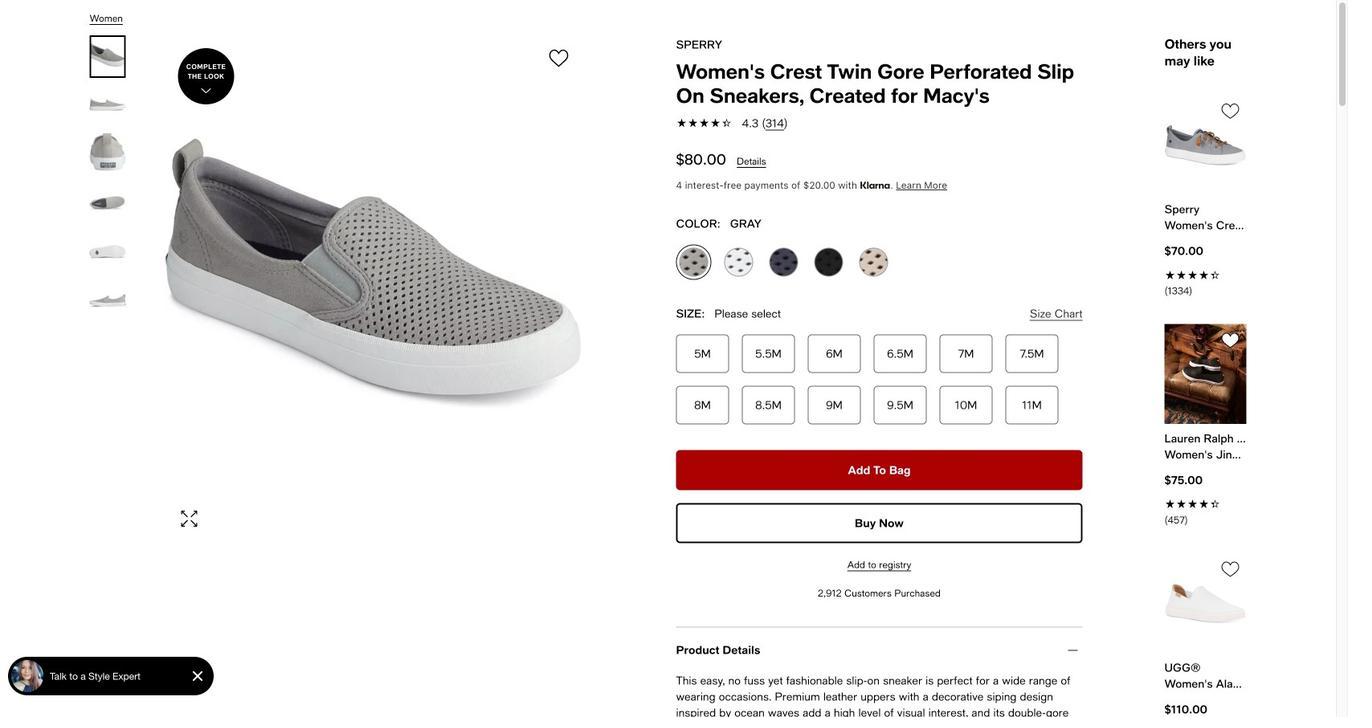 Task type: describe. For each thing, give the bounding box(es) containing it.
women's crest vibe canvas sneakers, created for macy's image
[[1164, 95, 1246, 195]]

add to list image
[[549, 49, 568, 68]]

alternate image 0 image
[[90, 35, 126, 78]]

color name: White radio
[[721, 245, 756, 280]]

alternate image 5 image
[[90, 280, 126, 323]]

4.4026 out of 5 rating with 457 reviews image
[[1164, 495, 1246, 528]]

color name: Black radio
[[811, 245, 846, 280]]

white image
[[724, 248, 753, 277]]

alternate image 1 image
[[90, 84, 126, 127]]

option group inside group
[[666, 245, 1082, 290]]

color name: Gray radio
[[676, 245, 711, 280]]

1 group from the left
[[80, 35, 1348, 717]]

color name: Rose Dust radio
[[856, 245, 891, 280]]

4.3793 out of 5 rating with 1334 reviews image
[[1164, 266, 1246, 298]]

gray image
[[679, 248, 708, 277]]

2 group from the left
[[90, 35, 127, 329]]

all the information about women's crest twin gore perforated slip on sneakers, created for macy's region
[[74, 10, 1348, 717]]



Task type: vqa. For each thing, say whether or not it's contained in the screenshot.
Women's Alameda Sammy Slip-On Flats image
yes



Task type: locate. For each thing, give the bounding box(es) containing it.
alternate image 3 image
[[90, 182, 126, 225]]

full screen image
[[180, 509, 199, 529]]

group
[[80, 35, 1348, 717], [90, 35, 127, 329]]

heading
[[676, 59, 1082, 107]]

women's alameda sammy slip-on flats image
[[1164, 553, 1246, 653]]

black image
[[814, 248, 843, 277]]

sperry - image
[[165, 35, 581, 543]]

women's jinny slip-on sneakers image
[[1164, 324, 1246, 424]]

heading inside group
[[676, 59, 1082, 107]]

option group
[[666, 245, 1082, 290]]

alternate image 4 image
[[90, 231, 126, 274]]

alternate image 2 image
[[90, 133, 126, 176]]

color name: Navy radio
[[766, 245, 801, 280]]

navy image
[[769, 248, 798, 277]]

rose dust image
[[859, 248, 888, 277]]



